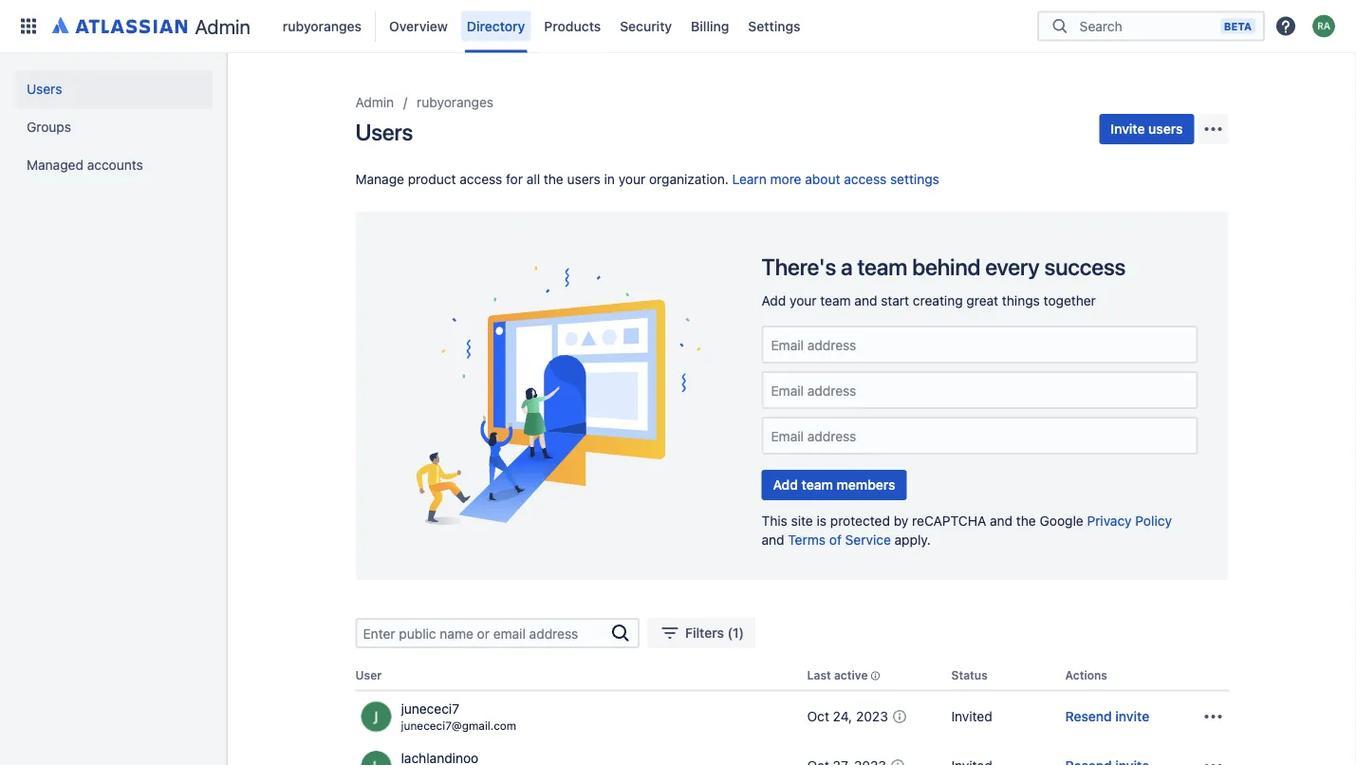 Task type: vqa. For each thing, say whether or not it's contained in the screenshot.
right rubyoranges
yes



Task type: describe. For each thing, give the bounding box(es) containing it.
learn
[[732, 171, 767, 187]]

toggle navigation image
[[209, 76, 251, 114]]

there's
[[762, 253, 836, 280]]

0 horizontal spatial users
[[27, 81, 62, 97]]

oct
[[807, 708, 830, 724]]

apply.
[[895, 532, 931, 548]]

0 horizontal spatial your
[[619, 171, 646, 187]]

filters (1)
[[685, 625, 744, 641]]

0 horizontal spatial and
[[762, 532, 785, 548]]

resend invite button
[[1066, 707, 1150, 726]]

team inside "button"
[[802, 477, 833, 493]]

users inside invite users button
[[1149, 121, 1183, 137]]

team for behind
[[858, 253, 908, 280]]

Enter public name or email address text field
[[357, 620, 609, 647]]

Search field
[[1074, 9, 1221, 43]]

settings
[[748, 18, 801, 34]]

2 email address email field from the top
[[769, 381, 1191, 399]]

actions
[[1066, 669, 1108, 682]]

managed
[[27, 157, 83, 173]]

products link
[[539, 11, 607, 41]]

users link
[[15, 70, 213, 108]]

manage product access for all the users in your organization. learn more about access settings
[[356, 171, 940, 187]]

this
[[762, 513, 788, 529]]

settings link
[[743, 11, 806, 41]]

the inside this site is protected by recaptcha and the google privacy policy and terms of service apply.
[[1017, 513, 1036, 529]]

rubyoranges inside global navigation element
[[283, 18, 362, 34]]

of
[[830, 532, 842, 548]]

resend invite
[[1066, 708, 1150, 724]]

there's a team behind every success
[[762, 253, 1126, 280]]

great
[[967, 293, 999, 309]]

security
[[620, 18, 672, 34]]

2023
[[856, 708, 888, 724]]

start
[[881, 293, 910, 309]]

0 horizontal spatial users
[[567, 171, 601, 187]]

appswitcher icon image
[[17, 15, 40, 37]]

about
[[805, 171, 841, 187]]

directory
[[467, 18, 525, 34]]

junececi7
[[401, 701, 460, 716]]

terms
[[788, 532, 826, 548]]

a
[[841, 253, 853, 280]]

members
[[837, 477, 896, 493]]

help icon image
[[1275, 15, 1298, 37]]

billing link
[[686, 11, 735, 41]]

security link
[[614, 11, 678, 41]]

privacy policy link
[[1087, 513, 1172, 529]]

product
[[408, 171, 456, 187]]

1 horizontal spatial your
[[790, 293, 817, 309]]

terms of service link
[[788, 532, 891, 548]]

add team members button
[[762, 470, 907, 500]]

junececi7 junececi7@gmail.com
[[401, 701, 517, 732]]

learn more about access settings link
[[732, 171, 940, 187]]

admin inside global navigation element
[[195, 14, 251, 38]]

behind
[[913, 253, 981, 280]]

0 horizontal spatial rubyoranges link
[[277, 11, 367, 41]]

more
[[770, 171, 802, 187]]

team for and
[[821, 293, 851, 309]]

site
[[791, 513, 813, 529]]

protected
[[830, 513, 890, 529]]

2 access from the left
[[844, 171, 887, 187]]

filters
[[685, 625, 724, 641]]

1 vertical spatial info image
[[887, 755, 909, 765]]



Task type: locate. For each thing, give the bounding box(es) containing it.
0 vertical spatial team
[[858, 253, 908, 280]]

0 vertical spatial rubyoranges link
[[277, 11, 367, 41]]

admin up manage
[[356, 94, 394, 110]]

0 vertical spatial your
[[619, 171, 646, 187]]

settings
[[890, 171, 940, 187]]

together
[[1044, 293, 1096, 309]]

groups
[[27, 119, 71, 135]]

oct 24, 2023
[[807, 708, 888, 724]]

add inside "button"
[[773, 477, 798, 493]]

overview
[[389, 18, 448, 34]]

the right the all
[[544, 171, 564, 187]]

last
[[807, 669, 831, 682]]

0 horizontal spatial admin link
[[46, 11, 258, 41]]

the left google
[[1017, 513, 1036, 529]]

2 vertical spatial team
[[802, 477, 833, 493]]

1 horizontal spatial and
[[855, 293, 878, 309]]

1 horizontal spatial rubyoranges link
[[417, 91, 494, 114]]

and
[[855, 293, 878, 309], [990, 513, 1013, 529], [762, 532, 785, 548]]

add team members
[[773, 477, 896, 493]]

all
[[527, 171, 540, 187]]

1 vertical spatial team
[[821, 293, 851, 309]]

overview link
[[384, 11, 454, 41]]

info image
[[888, 705, 911, 728]]

0 vertical spatial rubyoranges
[[283, 18, 362, 34]]

accounts
[[87, 157, 143, 173]]

3 email address email field from the top
[[769, 427, 1191, 445]]

the
[[544, 171, 564, 187], [1017, 513, 1036, 529]]

0 vertical spatial info image
[[868, 668, 883, 684]]

invite users button
[[1100, 114, 1195, 144]]

admin up toggle navigation icon
[[195, 14, 251, 38]]

access left for
[[460, 171, 502, 187]]

team up is
[[802, 477, 833, 493]]

(1)
[[728, 625, 744, 641]]

invited
[[952, 708, 993, 724]]

team
[[858, 253, 908, 280], [821, 293, 851, 309], [802, 477, 833, 493]]

account image
[[1313, 15, 1336, 37]]

0 horizontal spatial rubyoranges
[[283, 18, 362, 34]]

24,
[[833, 708, 853, 724]]

1 vertical spatial users
[[356, 119, 413, 145]]

admin banner
[[0, 0, 1357, 53]]

team right a
[[858, 253, 908, 280]]

team down a
[[821, 293, 851, 309]]

1 vertical spatial email address email field
[[769, 381, 1191, 399]]

search icon image
[[1049, 17, 1072, 36]]

by
[[894, 513, 909, 529]]

directory link
[[461, 11, 531, 41]]

resend
[[1066, 708, 1112, 724]]

google
[[1040, 513, 1084, 529]]

success
[[1045, 253, 1126, 280]]

and down this
[[762, 532, 785, 548]]

for
[[506, 171, 523, 187]]

add for add your team and start creating great things together
[[762, 293, 786, 309]]

Email address email field
[[769, 336, 1191, 353], [769, 381, 1191, 399], [769, 427, 1191, 445]]

1 vertical spatial rubyoranges
[[417, 94, 494, 110]]

add down there's
[[762, 293, 786, 309]]

rubyoranges
[[283, 18, 362, 34], [417, 94, 494, 110]]

active
[[834, 669, 868, 682]]

junececi7@gmail.com
[[401, 719, 517, 732]]

1 horizontal spatial users
[[356, 119, 413, 145]]

users right invite
[[1149, 121, 1183, 137]]

1 horizontal spatial admin
[[356, 94, 394, 110]]

1 vertical spatial rubyoranges link
[[417, 91, 494, 114]]

info image up 2023 at the right of page
[[868, 668, 883, 684]]

your right "in" at top
[[619, 171, 646, 187]]

atlassian image
[[52, 13, 187, 36], [52, 13, 187, 36]]

1 email address email field from the top
[[769, 336, 1191, 353]]

manage
[[356, 171, 404, 187]]

info image down info icon
[[887, 755, 909, 765]]

1 vertical spatial the
[[1017, 513, 1036, 529]]

1 horizontal spatial rubyoranges
[[417, 94, 494, 110]]

groups link
[[15, 108, 213, 146]]

status
[[952, 669, 988, 682]]

things
[[1002, 293, 1040, 309]]

1 horizontal spatial users
[[1149, 121, 1183, 137]]

0 vertical spatial and
[[855, 293, 878, 309]]

filters (1) button
[[647, 618, 756, 648]]

add
[[762, 293, 786, 309], [773, 477, 798, 493]]

privacy
[[1087, 513, 1132, 529]]

0 horizontal spatial the
[[544, 171, 564, 187]]

products
[[544, 18, 601, 34]]

invite
[[1116, 708, 1150, 724]]

rubyoranges link
[[277, 11, 367, 41], [417, 91, 494, 114]]

users
[[1149, 121, 1183, 137], [567, 171, 601, 187]]

0 vertical spatial admin
[[195, 14, 251, 38]]

admin link up manage
[[356, 91, 394, 114]]

managed accounts link
[[15, 146, 213, 184]]

beta
[[1224, 20, 1252, 32]]

admin link up users link
[[46, 11, 258, 41]]

1 vertical spatial add
[[773, 477, 798, 493]]

users up manage
[[356, 119, 413, 145]]

1 horizontal spatial admin link
[[356, 91, 394, 114]]

1 horizontal spatial the
[[1017, 513, 1036, 529]]

global navigation element
[[11, 0, 1038, 53]]

search image
[[609, 622, 632, 645]]

2 vertical spatial email address email field
[[769, 427, 1191, 445]]

users up 'groups'
[[27, 81, 62, 97]]

admin
[[195, 14, 251, 38], [356, 94, 394, 110]]

1 vertical spatial admin link
[[356, 91, 394, 114]]

0 vertical spatial email address email field
[[769, 336, 1191, 353]]

2 vertical spatial and
[[762, 532, 785, 548]]

0 vertical spatial users
[[1149, 121, 1183, 137]]

and right recaptcha
[[990, 513, 1013, 529]]

1 vertical spatial users
[[567, 171, 601, 187]]

admin link
[[46, 11, 258, 41], [356, 91, 394, 114]]

0 vertical spatial add
[[762, 293, 786, 309]]

invite users
[[1111, 121, 1183, 137]]

invite
[[1111, 121, 1145, 137]]

every
[[986, 253, 1040, 280]]

service
[[846, 532, 891, 548]]

1 vertical spatial your
[[790, 293, 817, 309]]

managed accounts
[[27, 157, 143, 173]]

add for add team members
[[773, 477, 798, 493]]

add your team and start creating great things together
[[762, 293, 1096, 309]]

1 horizontal spatial access
[[844, 171, 887, 187]]

billing
[[691, 18, 730, 34]]

creating
[[913, 293, 963, 309]]

0 vertical spatial users
[[27, 81, 62, 97]]

info image
[[868, 668, 883, 684], [887, 755, 909, 765]]

users left "in" at top
[[567, 171, 601, 187]]

0 horizontal spatial access
[[460, 171, 502, 187]]

is
[[817, 513, 827, 529]]

policy
[[1136, 513, 1172, 529]]

this site is protected by recaptcha and the google privacy policy and terms of service apply.
[[762, 513, 1172, 548]]

organization.
[[649, 171, 729, 187]]

access right about on the right top of the page
[[844, 171, 887, 187]]

0 vertical spatial admin link
[[46, 11, 258, 41]]

1 vertical spatial and
[[990, 513, 1013, 529]]

0 vertical spatial the
[[544, 171, 564, 187]]

0 horizontal spatial admin
[[195, 14, 251, 38]]

last active
[[807, 669, 868, 682]]

2 horizontal spatial and
[[990, 513, 1013, 529]]

1 access from the left
[[460, 171, 502, 187]]

user
[[356, 669, 382, 682]]

add up this
[[773, 477, 798, 493]]

your
[[619, 171, 646, 187], [790, 293, 817, 309]]

access
[[460, 171, 502, 187], [844, 171, 887, 187]]

and left start
[[855, 293, 878, 309]]

users
[[27, 81, 62, 97], [356, 119, 413, 145]]

1 vertical spatial admin
[[356, 94, 394, 110]]

1 horizontal spatial info image
[[887, 755, 909, 765]]

recaptcha
[[912, 513, 987, 529]]

0 horizontal spatial info image
[[868, 668, 883, 684]]

your down there's
[[790, 293, 817, 309]]

in
[[604, 171, 615, 187]]



